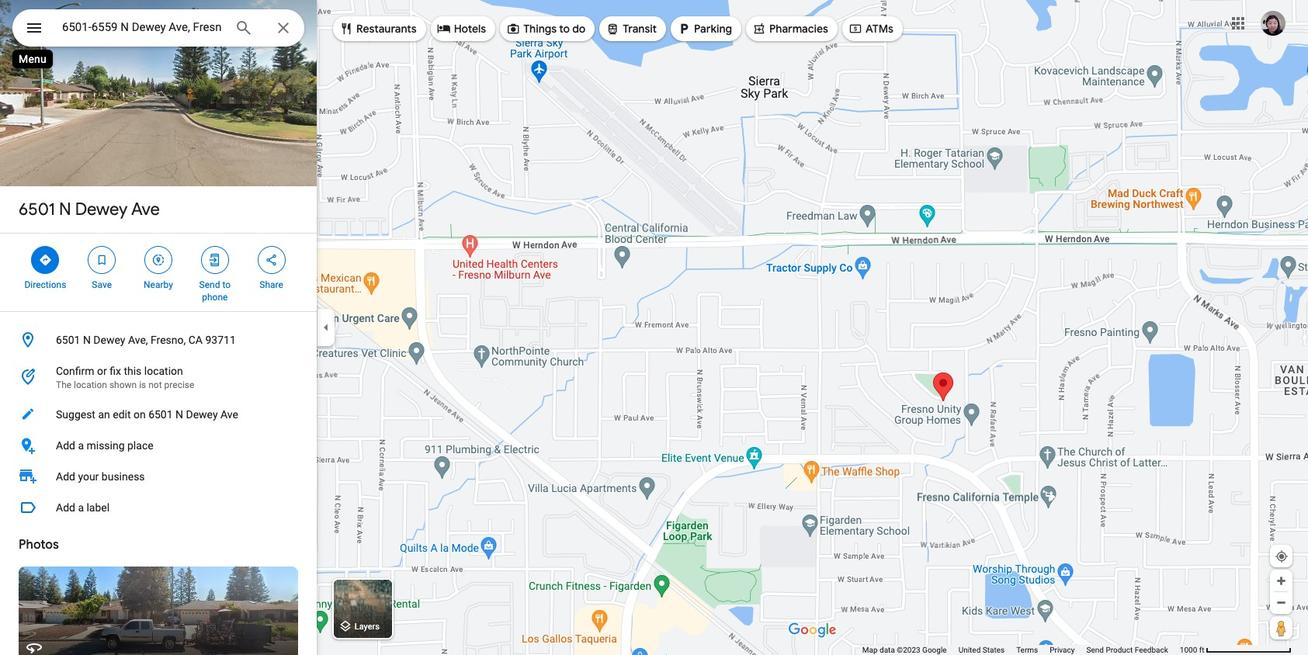Task type: locate. For each thing, give the bounding box(es) containing it.
0 horizontal spatial to
[[222, 280, 231, 291]]

n
[[59, 199, 71, 221], [83, 334, 91, 346], [176, 409, 183, 421]]

2 vertical spatial add
[[56, 502, 75, 514]]

2 horizontal spatial 6501
[[148, 409, 173, 421]]

2 a from the top
[[78, 502, 84, 514]]

terms button
[[1017, 645, 1039, 656]]

0 vertical spatial add
[[56, 440, 75, 452]]

6501
[[19, 199, 55, 221], [56, 334, 80, 346], [148, 409, 173, 421]]

things
[[524, 22, 557, 36]]

the
[[56, 380, 72, 391]]

2 add from the top
[[56, 471, 75, 483]]

a for label
[[78, 502, 84, 514]]


[[849, 20, 863, 37]]

add your business link
[[0, 461, 317, 492]]

add for add a missing place
[[56, 440, 75, 452]]

 parking
[[677, 20, 732, 37]]

send for send product feedback
[[1087, 646, 1104, 655]]

zoom out image
[[1276, 597, 1288, 609]]

1 vertical spatial send
[[1087, 646, 1104, 655]]

footer
[[863, 645, 1181, 656]]

fresno,
[[151, 334, 186, 346]]

a left label
[[78, 502, 84, 514]]

send inside send product feedback button
[[1087, 646, 1104, 655]]

place
[[127, 440, 154, 452]]

2 vertical spatial 6501
[[148, 409, 173, 421]]


[[606, 20, 620, 37]]

hotels
[[454, 22, 486, 36]]

united states
[[959, 646, 1005, 655]]

6501 inside button
[[56, 334, 80, 346]]

None field
[[62, 18, 222, 37]]

1 a from the top
[[78, 440, 84, 452]]

6501 n dewey ave main content
[[0, 0, 317, 656]]

 button
[[12, 9, 56, 50]]

send product feedback button
[[1087, 645, 1169, 656]]


[[38, 252, 52, 269]]

ca
[[189, 334, 203, 346]]

1 horizontal spatial ave
[[221, 409, 238, 421]]

to up phone
[[222, 280, 231, 291]]

0 vertical spatial n
[[59, 199, 71, 221]]

0 horizontal spatial location
[[74, 380, 107, 391]]

1 horizontal spatial location
[[144, 365, 183, 378]]

dewey
[[75, 199, 128, 221], [93, 334, 125, 346], [186, 409, 218, 421]]

6501 n dewey ave, fresno, ca 93711 button
[[0, 325, 317, 356]]

1 vertical spatial location
[[74, 380, 107, 391]]

1 vertical spatial add
[[56, 471, 75, 483]]

google maps element
[[0, 0, 1309, 656]]

2 horizontal spatial n
[[176, 409, 183, 421]]

dewey for ave
[[75, 199, 128, 221]]

business
[[102, 471, 145, 483]]

dewey inside button
[[93, 334, 125, 346]]

0 vertical spatial dewey
[[75, 199, 128, 221]]

location down or
[[74, 380, 107, 391]]

 search field
[[12, 9, 304, 50]]

1000
[[1181, 646, 1198, 655]]

add
[[56, 440, 75, 452], [56, 471, 75, 483], [56, 502, 75, 514]]

0 horizontal spatial send
[[199, 280, 220, 291]]

1 vertical spatial to
[[222, 280, 231, 291]]

on
[[134, 409, 146, 421]]

add left label
[[56, 502, 75, 514]]

2 vertical spatial n
[[176, 409, 183, 421]]


[[95, 252, 109, 269]]

none field inside the 6501-6559 n dewey ave, fresno, ca 93711 field
[[62, 18, 222, 37]]

send left product
[[1087, 646, 1104, 655]]

0 vertical spatial 6501
[[19, 199, 55, 221]]

send inside send to phone
[[199, 280, 220, 291]]

0 horizontal spatial 6501
[[19, 199, 55, 221]]

to inside send to phone
[[222, 280, 231, 291]]

1 vertical spatial a
[[78, 502, 84, 514]]

terms
[[1017, 646, 1039, 655]]

1 add from the top
[[56, 440, 75, 452]]

dewey left the ave,
[[93, 334, 125, 346]]

add your business
[[56, 471, 145, 483]]

1 horizontal spatial n
[[83, 334, 91, 346]]

1 horizontal spatial to
[[560, 22, 570, 36]]

data
[[880, 646, 895, 655]]

1 vertical spatial 6501
[[56, 334, 80, 346]]

a
[[78, 440, 84, 452], [78, 502, 84, 514]]

ave
[[131, 199, 160, 221], [221, 409, 238, 421]]

united states button
[[959, 645, 1005, 656]]

send up phone
[[199, 280, 220, 291]]

93711
[[205, 334, 236, 346]]

3 add from the top
[[56, 502, 75, 514]]

privacy button
[[1050, 645, 1075, 656]]

6501 up confirm
[[56, 334, 80, 346]]

6501 up 
[[19, 199, 55, 221]]

location up "not"
[[144, 365, 183, 378]]

1000 ft
[[1181, 646, 1205, 655]]

location
[[144, 365, 183, 378], [74, 380, 107, 391]]

atms
[[866, 22, 894, 36]]


[[677, 20, 691, 37]]

2 vertical spatial dewey
[[186, 409, 218, 421]]

pharmacies
[[770, 22, 829, 36]]


[[753, 20, 767, 37]]

transit
[[623, 22, 657, 36]]

add a label
[[56, 502, 110, 514]]

0 horizontal spatial n
[[59, 199, 71, 221]]

actions for 6501 n dewey ave region
[[0, 234, 317, 311]]

ave up 
[[131, 199, 160, 221]]

0 vertical spatial send
[[199, 280, 220, 291]]

suggest an edit on 6501 n dewey ave button
[[0, 399, 317, 430]]

directions
[[24, 280, 66, 291]]

save
[[92, 280, 112, 291]]

to left do
[[560, 22, 570, 36]]

1 horizontal spatial 6501
[[56, 334, 80, 346]]

6501 inside button
[[148, 409, 173, 421]]

google account: michele murakami  
(michele.murakami@adept.ai) image
[[1261, 11, 1286, 35]]

0 horizontal spatial ave
[[131, 199, 160, 221]]

a left missing
[[78, 440, 84, 452]]

google
[[923, 646, 947, 655]]

send product feedback
[[1087, 646, 1169, 655]]

parking
[[694, 22, 732, 36]]

edit
[[113, 409, 131, 421]]

0 vertical spatial a
[[78, 440, 84, 452]]

do
[[573, 22, 586, 36]]

confirm
[[56, 365, 94, 378]]

states
[[983, 646, 1005, 655]]

add left your
[[56, 471, 75, 483]]

n inside button
[[83, 334, 91, 346]]


[[339, 20, 353, 37]]

ave down 93711
[[221, 409, 238, 421]]

dewey for ave,
[[93, 334, 125, 346]]

to
[[560, 22, 570, 36], [222, 280, 231, 291]]

6501 right on
[[148, 409, 173, 421]]

1 vertical spatial n
[[83, 334, 91, 346]]

add for add your business
[[56, 471, 75, 483]]

6501 n dewey ave, fresno, ca 93711
[[56, 334, 236, 346]]

 things to do
[[507, 20, 586, 37]]

send
[[199, 280, 220, 291], [1087, 646, 1104, 655]]

footer containing map data ©2023 google
[[863, 645, 1181, 656]]

add down suggest
[[56, 440, 75, 452]]

1 horizontal spatial send
[[1087, 646, 1104, 655]]

footer inside google maps element
[[863, 645, 1181, 656]]

1 vertical spatial dewey
[[93, 334, 125, 346]]

a for missing
[[78, 440, 84, 452]]

nearby
[[144, 280, 173, 291]]

dewey up 
[[75, 199, 128, 221]]

n for 6501 n dewey ave
[[59, 199, 71, 221]]

dewey down "precise"
[[186, 409, 218, 421]]

6501 for 6501 n dewey ave, fresno, ca 93711
[[56, 334, 80, 346]]

0 vertical spatial to
[[560, 22, 570, 36]]

1 vertical spatial ave
[[221, 409, 238, 421]]



Task type: vqa. For each thing, say whether or not it's contained in the screenshot.
41 within 4 hr 41 min BTR – ATL
no



Task type: describe. For each thing, give the bounding box(es) containing it.
ave,
[[128, 334, 148, 346]]

label
[[87, 502, 110, 514]]

product
[[1106, 646, 1134, 655]]

ft
[[1200, 646, 1205, 655]]

 restaurants
[[339, 20, 417, 37]]

send for send to phone
[[199, 280, 220, 291]]

0 vertical spatial ave
[[131, 199, 160, 221]]

map
[[863, 646, 878, 655]]

suggest an edit on 6501 n dewey ave
[[56, 409, 238, 421]]

feedback
[[1135, 646, 1169, 655]]

add a label button
[[0, 492, 317, 524]]

show street view coverage image
[[1271, 617, 1293, 640]]


[[265, 252, 279, 269]]

6501-6559 N Dewey Ave, Fresno, CA 93711 field
[[12, 9, 304, 47]]

precise
[[164, 380, 194, 391]]

send to phone
[[199, 280, 231, 303]]

add a missing place button
[[0, 430, 317, 461]]

or
[[97, 365, 107, 378]]

this
[[124, 365, 142, 378]]

shown
[[109, 380, 137, 391]]


[[208, 252, 222, 269]]

 pharmacies
[[753, 20, 829, 37]]

your
[[78, 471, 99, 483]]

6501 n dewey ave
[[19, 199, 160, 221]]

dewey inside button
[[186, 409, 218, 421]]

an
[[98, 409, 110, 421]]

add for add a label
[[56, 502, 75, 514]]

layers
[[355, 622, 380, 633]]

confirm or fix this location the location shown is not precise
[[56, 365, 194, 391]]

suggest
[[56, 409, 96, 421]]

photos
[[19, 538, 59, 553]]

fix
[[110, 365, 121, 378]]

6501 for 6501 n dewey ave
[[19, 199, 55, 221]]

 atms
[[849, 20, 894, 37]]

missing
[[87, 440, 125, 452]]

1000 ft button
[[1181, 646, 1293, 655]]

not
[[149, 380, 162, 391]]

phone
[[202, 292, 228, 303]]

n inside button
[[176, 409, 183, 421]]

privacy
[[1050, 646, 1075, 655]]

map data ©2023 google
[[863, 646, 947, 655]]

show your location image
[[1275, 550, 1289, 564]]

zoom in image
[[1276, 576, 1288, 587]]

is
[[139, 380, 146, 391]]

add a missing place
[[56, 440, 154, 452]]

united
[[959, 646, 981, 655]]


[[151, 252, 165, 269]]


[[507, 20, 521, 37]]

©2023
[[897, 646, 921, 655]]

 hotels
[[437, 20, 486, 37]]

share
[[260, 280, 283, 291]]

ave inside button
[[221, 409, 238, 421]]

 transit
[[606, 20, 657, 37]]

n for 6501 n dewey ave, fresno, ca 93711
[[83, 334, 91, 346]]

to inside  things to do
[[560, 22, 570, 36]]

0 vertical spatial location
[[144, 365, 183, 378]]

restaurants
[[357, 22, 417, 36]]


[[437, 20, 451, 37]]

collapse side panel image
[[318, 319, 335, 336]]


[[25, 17, 43, 39]]



